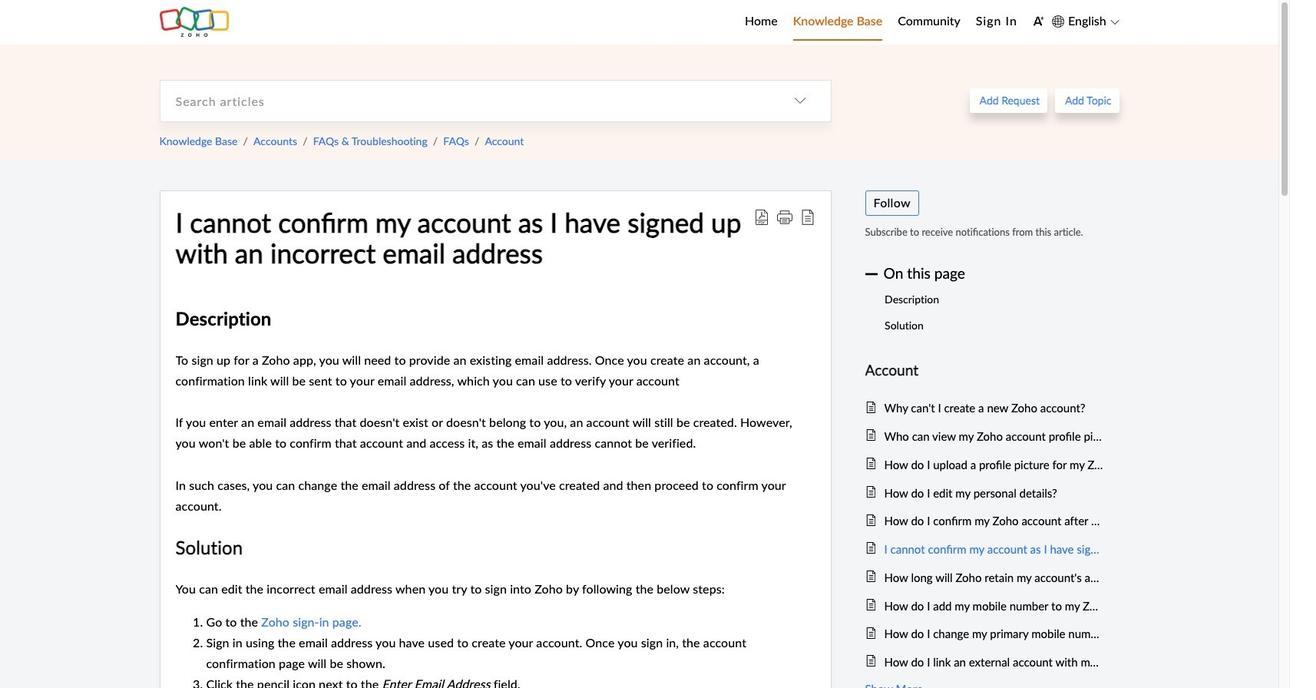Task type: locate. For each thing, give the bounding box(es) containing it.
heading
[[866, 359, 1105, 383]]

reader view image
[[800, 209, 816, 225]]

choose category image
[[794, 95, 806, 107]]

choose languages element
[[1053, 12, 1120, 31]]

download as pdf image
[[754, 209, 770, 225]]



Task type: vqa. For each thing, say whether or not it's contained in the screenshot.
the your in the the Zoho Creator gives your business powerful workflow automation. Create apps for the web and mobile, or start by customizing pre-bui...
no



Task type: describe. For each thing, give the bounding box(es) containing it.
choose category element
[[770, 80, 831, 121]]

user preference image
[[1033, 15, 1045, 27]]

Search articles field
[[160, 80, 770, 121]]

user preference element
[[1033, 10, 1045, 34]]



